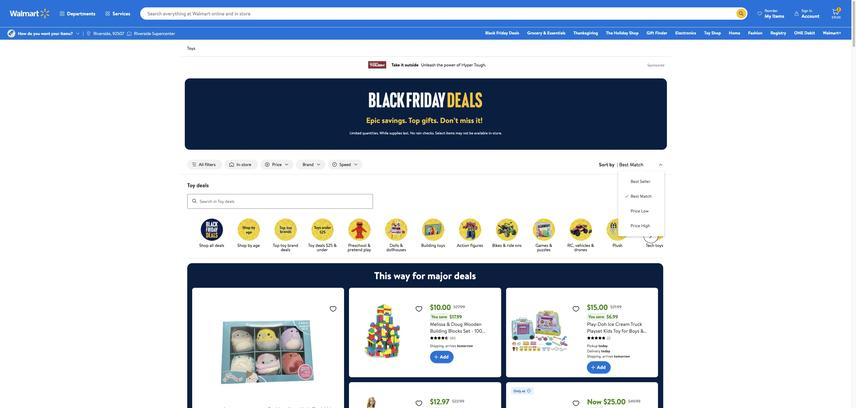 Task type: vqa. For each thing, say whether or not it's contained in the screenshot.
$6.76
no



Task type: locate. For each thing, give the bounding box(es) containing it.
2 toys from the left
[[656, 242, 664, 249]]

1 vertical spatial top
[[273, 242, 280, 249]]

& inside games & puzzles
[[550, 242, 553, 249]]

arrives down 5
[[603, 354, 614, 359]]

& inside you save $17.99 melissa & doug wooden building blocks set - 100 blocks in 4 colors and 9 shapes - fsc-certified materials
[[447, 321, 450, 328]]

top
[[409, 115, 420, 126], [273, 242, 280, 249]]

1 horizontal spatial |
[[618, 161, 619, 168]]

& right 'vehicles'
[[592, 242, 595, 249]]

option group
[[624, 176, 660, 232]]

savings.
[[382, 115, 407, 126]]

match inside popup button
[[631, 161, 644, 168]]

2 you from the left
[[589, 314, 596, 320]]

in
[[445, 334, 449, 341]]

delivery
[[588, 349, 601, 354]]

you up melissa
[[432, 314, 438, 320]]

shop by age image
[[238, 219, 260, 241]]

ride-on toys image
[[496, 219, 518, 241]]

toy up search image
[[187, 182, 195, 189]]

toys for building toys
[[438, 242, 445, 249]]

& left doug
[[447, 321, 450, 328]]

&
[[544, 30, 547, 36], [334, 242, 337, 249], [368, 242, 371, 249], [400, 242, 403, 249], [503, 242, 506, 249], [550, 242, 553, 249], [592, 242, 595, 249], [447, 321, 450, 328], [641, 328, 644, 334]]

riverside,
[[94, 30, 112, 37]]

1 vertical spatial price
[[631, 208, 641, 214]]

22
[[607, 336, 611, 341]]

0 vertical spatial by
[[610, 161, 615, 168]]

best right best match option
[[631, 193, 640, 200]]

pretend
[[348, 247, 363, 253]]

toy inside toy deals $25 & under
[[308, 242, 315, 249]]

toy deals
[[187, 182, 209, 189]]

checks.
[[423, 131, 435, 136]]

1 horizontal spatial top
[[409, 115, 420, 126]]

0 vertical spatial arrives
[[446, 343, 457, 349]]

shipping,
[[430, 343, 445, 349], [588, 354, 602, 359]]

price for price high
[[631, 223, 641, 229]]

plush link
[[602, 219, 634, 249]]

deals inside top toy brand deals
[[281, 247, 291, 253]]

by inside sort and filter section element
[[610, 161, 615, 168]]

you
[[33, 30, 40, 37]]

in
[[810, 8, 813, 13]]

action figures image
[[459, 219, 482, 241]]

shop left age
[[238, 242, 247, 249]]

games & puzzles
[[536, 242, 553, 253]]

Best Match radio
[[625, 193, 630, 198]]

$21.99
[[611, 304, 622, 310]]

walmart black friday deals for days image
[[370, 92, 483, 108]]

add button down shapes
[[430, 351, 454, 363]]

all
[[199, 162, 204, 168]]

shop left home
[[712, 30, 722, 36]]

match up best seller on the top
[[631, 161, 644, 168]]

price left high
[[631, 223, 641, 229]]

blocks
[[449, 328, 463, 334], [430, 334, 444, 341]]

shipping, down "pickup"
[[588, 354, 602, 359]]

 image left how
[[7, 30, 15, 38]]

today left 5
[[599, 343, 608, 349]]

for left "boys"
[[622, 328, 629, 334]]

 image right "92507"
[[127, 30, 132, 37]]

thanksgiving
[[574, 30, 599, 36]]

0 vertical spatial best
[[620, 161, 629, 168]]

 image
[[7, 30, 15, 38], [127, 30, 132, 37]]

bikes & ride ons link
[[491, 219, 523, 249]]

 image for how do you want your items?
[[7, 30, 15, 38]]

price right 'store'
[[272, 162, 282, 168]]

1 vertical spatial best
[[631, 179, 640, 185]]

arrives inside pickup today delivery today shipping, arrives tomorrow
[[603, 354, 614, 359]]

toy for toy deals $25 & under
[[308, 242, 315, 249]]

the
[[607, 30, 614, 36]]

deals right all
[[215, 242, 224, 249]]

may
[[456, 131, 463, 136]]

$12.97
[[430, 397, 450, 407]]

& right preschool
[[368, 242, 371, 249]]

Search search field
[[140, 7, 748, 20]]

0 horizontal spatial save
[[439, 314, 448, 320]]

action
[[457, 242, 470, 249]]

1 vertical spatial |
[[618, 161, 619, 168]]

0 vertical spatial best match
[[620, 161, 644, 168]]

0 horizontal spatial add
[[440, 354, 449, 361]]

0 horizontal spatial top
[[273, 242, 280, 249]]

1 vertical spatial for
[[622, 328, 629, 334]]

deals down top toy brand deals image on the left bottom
[[281, 247, 291, 253]]

price left low on the bottom right
[[631, 208, 641, 214]]

today down 5
[[602, 349, 611, 354]]

price inside price dropdown button
[[272, 162, 282, 168]]

0 horizontal spatial tomorrow
[[457, 343, 473, 349]]

1 vertical spatial shipping,
[[588, 354, 602, 359]]

0 vertical spatial price
[[272, 162, 282, 168]]

top left toy
[[273, 242, 280, 249]]

1 you from the left
[[432, 314, 438, 320]]

add to cart image
[[433, 354, 440, 361]]

& inside rc, vehicles & drones
[[592, 242, 595, 249]]

building toys image
[[422, 219, 445, 241]]

0 horizontal spatial and
[[470, 334, 478, 341]]

fashion
[[749, 30, 763, 36]]

1 horizontal spatial by
[[610, 161, 615, 168]]

0 vertical spatial add
[[440, 354, 449, 361]]

arrives down 385
[[446, 343, 457, 349]]

toy left 'under'
[[308, 242, 315, 249]]

last.
[[403, 131, 410, 136]]

truck
[[631, 321, 643, 328]]

and left 9
[[470, 334, 478, 341]]

supplies
[[390, 131, 402, 136]]

0 horizontal spatial by
[[248, 242, 252, 249]]

add inside "$15.00" group
[[597, 364, 606, 371]]

colors right '4'
[[455, 334, 469, 341]]

1 horizontal spatial add
[[597, 364, 606, 371]]

add button inside "$15.00" group
[[588, 362, 611, 374]]

building up shapes
[[430, 328, 448, 334]]

blocks left in at the right bottom of page
[[430, 334, 444, 341]]

how do you want your items?
[[18, 30, 73, 37]]

& right $25
[[334, 242, 337, 249]]

price for price low
[[631, 208, 641, 214]]

tools
[[588, 341, 598, 348]]

best left the seller
[[631, 179, 640, 185]]

$15.00
[[588, 302, 608, 313]]

0 horizontal spatial -
[[446, 341, 448, 348]]

ice
[[609, 321, 615, 328]]

save for $15.00
[[597, 314, 605, 320]]

2 $70.00
[[833, 7, 842, 19]]

for inside you save $6.99 play-doh ice cream truck playset kids toy for boys & girls ages 3+, includes 20 tools and 5 colors
[[622, 328, 629, 334]]

1 horizontal spatial tomorrow
[[615, 354, 631, 359]]

2
[[839, 7, 841, 12]]

riverside
[[134, 30, 151, 37]]

grocery
[[528, 30, 543, 36]]

& left ride
[[503, 242, 506, 249]]

by right sort
[[610, 161, 615, 168]]

2 vertical spatial price
[[631, 223, 641, 229]]

deals right major
[[455, 269, 476, 282]]

dolls & dollhouses
[[387, 242, 406, 253]]

1 horizontal spatial  image
[[127, 30, 132, 37]]

deals left $25
[[316, 242, 325, 249]]

preschool & pretend play link
[[344, 219, 376, 253]]

1 horizontal spatial shipping,
[[588, 354, 602, 359]]

toy right kids at the bottom
[[614, 328, 621, 334]]

blocks up 385
[[449, 328, 463, 334]]

add button for $15.00
[[588, 362, 611, 374]]

0 vertical spatial -
[[472, 328, 474, 334]]

& inside dolls & dollhouses
[[400, 242, 403, 249]]

best match right best match option
[[631, 193, 652, 200]]

for right way
[[413, 269, 425, 282]]

price button
[[261, 160, 294, 170]]

tech toys image
[[644, 219, 666, 241]]

save inside you save $17.99 melissa & doug wooden building blocks set - 100 blocks in 4 colors and 9 shapes - fsc-certified materials
[[439, 314, 448, 320]]

limited
[[350, 131, 362, 136]]

best match
[[620, 161, 644, 168], [631, 193, 652, 200]]

1 horizontal spatial and
[[600, 341, 607, 348]]

by left age
[[248, 242, 252, 249]]

toys down 'building toys' image
[[438, 242, 445, 249]]

best right sort by |
[[620, 161, 629, 168]]

1 save from the left
[[439, 314, 448, 320]]

riverside supercenter
[[134, 30, 175, 37]]

add down pickup today delivery today shipping, arrives tomorrow
[[597, 364, 606, 371]]

how
[[18, 30, 26, 37]]

drones
[[575, 247, 588, 253]]

best match up best seller on the top
[[620, 161, 644, 168]]

match down the seller
[[641, 193, 652, 200]]

toy inside search field
[[187, 182, 195, 189]]

you inside you save $17.99 melissa & doug wooden building blocks set - 100 blocks in 4 colors and 9 shapes - fsc-certified materials
[[432, 314, 438, 320]]

shop by age
[[238, 242, 260, 249]]

top toy brand deals image
[[275, 219, 297, 241]]

you
[[432, 314, 438, 320], [589, 314, 596, 320]]

1 horizontal spatial arrives
[[603, 354, 614, 359]]

deals up search image
[[197, 182, 209, 189]]

0 horizontal spatial add button
[[430, 351, 454, 363]]

building down 'building toys' image
[[422, 242, 437, 249]]

0 horizontal spatial toys
[[438, 242, 445, 249]]

1 horizontal spatial toys
[[656, 242, 664, 249]]

add
[[440, 354, 449, 361], [597, 364, 606, 371]]

sign in to add to favorites list, play-doh ice cream truck playset kids toy for boys & girls ages 3+, includes 20 tools and 5 colors image
[[573, 305, 580, 313]]

toy
[[705, 30, 711, 36], [187, 182, 195, 189], [308, 242, 315, 249], [614, 328, 621, 334]]

action figures
[[457, 242, 484, 249]]

1 vertical spatial tomorrow
[[615, 354, 631, 359]]

add button down delivery
[[588, 362, 611, 374]]

in-store
[[237, 162, 252, 168]]

& right 'dolls'
[[400, 242, 403, 249]]

| right sort
[[618, 161, 619, 168]]

boys
[[630, 328, 640, 334]]

0 vertical spatial for
[[413, 269, 425, 282]]

you up play-
[[589, 314, 596, 320]]

shop right "holiday"
[[630, 30, 639, 36]]

low
[[642, 208, 649, 214]]

1 toys from the left
[[438, 242, 445, 249]]

1 horizontal spatial save
[[597, 314, 605, 320]]

and
[[470, 334, 478, 341], [600, 341, 607, 348]]

best inside popup button
[[620, 161, 629, 168]]

0 horizontal spatial  image
[[7, 30, 15, 38]]

toy
[[281, 242, 287, 249]]

& inside preschool & pretend play
[[368, 242, 371, 249]]

toy right the electronics link
[[705, 30, 711, 36]]

0 horizontal spatial blocks
[[430, 334, 444, 341]]

sign in to add to favorites list, melissa & doug wooden building blocks set - 100 blocks in 4 colors and 9 shapes - fsc-certified materials image
[[416, 305, 423, 313]]

reorder my items
[[765, 8, 785, 19]]

all
[[210, 242, 214, 249]]

$12.97 $22.99
[[430, 397, 465, 407]]

deals inside toy deals $25 & under
[[316, 242, 325, 249]]

today
[[599, 343, 608, 349], [602, 349, 611, 354]]

colors right 5
[[612, 341, 626, 348]]

epic
[[367, 115, 380, 126]]

1 horizontal spatial you
[[589, 314, 596, 320]]

only at
[[514, 389, 526, 394]]

92507
[[113, 30, 124, 37]]

add for $10.00
[[440, 354, 449, 361]]

shipping, up add to cart icon
[[430, 343, 445, 349]]

1 vertical spatial building
[[430, 328, 448, 334]]

 image for riverside supercenter
[[127, 30, 132, 37]]

toys right tech
[[656, 242, 664, 249]]

1 horizontal spatial for
[[622, 328, 629, 334]]

plush toys image
[[607, 219, 629, 241]]

& inside you save $6.99 play-doh ice cream truck playset kids toy for boys & girls ages 3+, includes 20 tools and 5 colors
[[641, 328, 644, 334]]

dolls
[[390, 242, 399, 249]]

you inside you save $6.99 play-doh ice cream truck playset kids toy for boys & girls ages 3+, includes 20 tools and 5 colors
[[589, 314, 596, 320]]

1 vertical spatial best match
[[631, 193, 652, 200]]

shop inside 'toy shop' link
[[712, 30, 722, 36]]

& right games
[[550, 242, 553, 249]]

friday
[[497, 30, 508, 36]]

in-
[[489, 131, 493, 136]]

shop left all
[[199, 242, 209, 249]]

0 vertical spatial |
[[83, 30, 84, 37]]

want
[[41, 30, 50, 37]]

0 horizontal spatial colors
[[455, 334, 469, 341]]

- right the set
[[472, 328, 474, 334]]

1 vertical spatial arrives
[[603, 354, 614, 359]]

add down the shipping, arrives tomorrow
[[440, 354, 449, 361]]

gift
[[647, 30, 655, 36]]

all filters
[[199, 162, 216, 168]]

by
[[610, 161, 615, 168], [248, 242, 252, 249]]

-
[[472, 328, 474, 334], [446, 341, 448, 348]]

set
[[464, 328, 471, 334]]

save for $10.00
[[439, 314, 448, 320]]

save inside you save $6.99 play-doh ice cream truck playset kids toy for boys & girls ages 3+, includes 20 tools and 5 colors
[[597, 314, 605, 320]]

play-
[[588, 321, 598, 328]]

black friday deals link
[[483, 30, 523, 36]]

$12.97 group
[[354, 387, 497, 408]]

& right "boys"
[[641, 328, 644, 334]]

0 vertical spatial match
[[631, 161, 644, 168]]

| right items?
[[83, 30, 84, 37]]

 image
[[86, 31, 91, 36]]

save up melissa
[[439, 314, 448, 320]]

0 horizontal spatial you
[[432, 314, 438, 320]]

- left fsc-
[[446, 341, 448, 348]]

1 vertical spatial by
[[248, 242, 252, 249]]

0 horizontal spatial |
[[83, 30, 84, 37]]

and left 5
[[600, 341, 607, 348]]

2 vertical spatial best
[[631, 193, 640, 200]]

2 save from the left
[[597, 314, 605, 320]]

1 horizontal spatial blocks
[[449, 328, 463, 334]]

0 vertical spatial shipping,
[[430, 343, 445, 349]]

1 horizontal spatial colors
[[612, 341, 626, 348]]

shop
[[630, 30, 639, 36], [712, 30, 722, 36], [199, 242, 209, 249], [238, 242, 247, 249]]

top up "no"
[[409, 115, 420, 126]]

1 vertical spatial add
[[597, 364, 606, 371]]

by for sort
[[610, 161, 615, 168]]

top toy brand deals
[[273, 242, 298, 253]]

save up the doh
[[597, 314, 605, 320]]

$15.00 group
[[512, 293, 654, 374]]

rc,
[[568, 242, 575, 249]]

1 horizontal spatial add button
[[588, 362, 611, 374]]

tech toys
[[646, 242, 664, 249]]

shop inside shop by age link
[[238, 242, 247, 249]]

Walmart Site-Wide search field
[[140, 7, 748, 20]]

shop inside the holiday shop link
[[630, 30, 639, 36]]

thanksgiving link
[[571, 30, 601, 36]]

building
[[422, 242, 437, 249], [430, 328, 448, 334]]

add for $15.00
[[597, 364, 606, 371]]



Task type: describe. For each thing, give the bounding box(es) containing it.
play
[[364, 247, 371, 253]]

3+,
[[610, 334, 617, 341]]

0 vertical spatial top
[[409, 115, 420, 126]]

brand
[[288, 242, 298, 249]]

filters
[[205, 162, 216, 168]]

fashion link
[[746, 30, 766, 36]]

miss
[[460, 115, 475, 126]]

by for shop
[[248, 242, 252, 249]]

tech toys link
[[639, 219, 671, 249]]

1 vertical spatial -
[[446, 341, 448, 348]]

toy for toy deals
[[187, 182, 195, 189]]

do
[[27, 30, 32, 37]]

action figures link
[[454, 219, 486, 249]]

0 horizontal spatial for
[[413, 269, 425, 282]]

you for $15.00
[[589, 314, 596, 320]]

and inside you save $17.99 melissa & doug wooden building blocks set - 100 blocks in 4 colors and 9 shapes - fsc-certified materials
[[470, 334, 478, 341]]

items?
[[61, 30, 73, 37]]

toys under 25 dollars image
[[312, 219, 334, 241]]

bikes & ride ons
[[493, 242, 522, 249]]

all filters button
[[187, 160, 223, 170]]

and inside you save $6.99 play-doh ice cream truck playset kids toy for boys & girls ages 3+, includes 20 tools and 5 colors
[[600, 341, 607, 348]]

shop all deals
[[199, 242, 224, 249]]

preschool toys image
[[349, 219, 371, 241]]

sign in to add to favorites list, barbie stroll & play pups playset with blonde doll, transforming stroller, 2 pets & accessories image
[[416, 400, 423, 407]]

0 vertical spatial tomorrow
[[457, 343, 473, 349]]

services button
[[100, 6, 135, 21]]

grocery & essentials link
[[525, 30, 569, 36]]

puzzles
[[538, 247, 551, 253]]

search image
[[192, 199, 197, 204]]

gift finder link
[[644, 30, 671, 36]]

walmart image
[[10, 9, 50, 18]]

0 vertical spatial building
[[422, 242, 437, 249]]

plush
[[613, 242, 623, 249]]

building toys link
[[418, 219, 450, 249]]

brand
[[303, 162, 314, 168]]

certified
[[460, 341, 479, 348]]

speed button
[[328, 160, 363, 170]]

now $25.00 $49.99
[[588, 397, 641, 407]]

vehicles
[[576, 242, 591, 249]]

girls
[[588, 334, 597, 341]]

shipping, arrives tomorrow
[[430, 343, 473, 349]]

building inside you save $17.99 melissa & doug wooden building blocks set - 100 blocks in 4 colors and 9 shapes - fsc-certified materials
[[430, 328, 448, 334]]

toy deals $25 & under
[[308, 242, 337, 253]]

1 horizontal spatial -
[[472, 328, 474, 334]]

toys for tech toys
[[656, 242, 664, 249]]

tomorrow inside pickup today delivery today shipping, arrives tomorrow
[[615, 354, 631, 359]]

toy shop
[[705, 30, 722, 36]]

add to cart image
[[590, 364, 597, 371]]

includes
[[618, 334, 636, 341]]

Toy deals search field
[[180, 182, 672, 209]]

home link
[[727, 30, 744, 36]]

no
[[411, 131, 415, 136]]

seller
[[641, 179, 651, 185]]

debit
[[805, 30, 816, 36]]

option group containing best seller
[[624, 176, 660, 232]]

select
[[436, 131, 446, 136]]

shop all deals image
[[201, 219, 223, 241]]

walmart+
[[824, 30, 842, 36]]

riverside, 92507
[[94, 30, 124, 37]]

sign in to add to favorites list, squishmallows little plush value box - 5-5in squishmallows 1-5in fuzz a mallow walmart multicolor image
[[330, 305, 337, 313]]

0 horizontal spatial shipping,
[[430, 343, 445, 349]]

385
[[450, 336, 456, 341]]

$6.99
[[607, 314, 619, 320]]

shop inside shop all deals "link"
[[199, 242, 209, 249]]

5
[[609, 341, 611, 348]]

departments
[[67, 10, 95, 17]]

1 vertical spatial match
[[641, 193, 652, 200]]

sort and filter section element
[[180, 155, 672, 175]]

your
[[51, 30, 60, 37]]

add button for $10.00
[[430, 351, 454, 363]]

essentials
[[548, 30, 566, 36]]

departments button
[[55, 6, 100, 21]]

price for price
[[272, 162, 282, 168]]

only
[[514, 389, 522, 394]]

playset
[[588, 328, 603, 334]]

dollhouses
[[387, 247, 406, 253]]

now $25.00 group
[[512, 387, 654, 408]]

9
[[479, 334, 481, 341]]

services
[[113, 10, 130, 17]]

one debit link
[[792, 30, 819, 36]]

rc, vehicles & drones link
[[565, 219, 597, 253]]

you save $6.99 play-doh ice cream truck playset kids toy for boys & girls ages 3+, includes 20 tools and 5 colors
[[588, 314, 644, 348]]

$25
[[326, 242, 333, 249]]

available
[[475, 131, 488, 136]]

dolls and dollhouses image
[[386, 219, 408, 241]]

preschool & pretend play
[[348, 242, 371, 253]]

$25.00
[[604, 397, 626, 407]]

deals inside search field
[[197, 182, 209, 189]]

at
[[523, 389, 526, 394]]

toy inside you save $6.99 play-doh ice cream truck playset kids toy for boys & girls ages 3+, includes 20 tools and 5 colors
[[614, 328, 621, 334]]

limited quantities. while supplies last. no rain checks. select items may not be available in-store.
[[350, 131, 502, 136]]

search icon image
[[740, 11, 745, 16]]

price high
[[631, 223, 651, 229]]

black friday deals
[[486, 30, 520, 36]]

ages
[[599, 334, 609, 341]]

toys
[[187, 45, 195, 51]]

toy deals $25 & under link
[[307, 219, 339, 253]]

best match button
[[619, 161, 665, 169]]

gift finder
[[647, 30, 668, 36]]

sign in to add to favorites list, pokemon trading card games crown zenith special collection  pikachu vmax - 7 booster packs included image
[[573, 400, 580, 407]]

grocery & essentials
[[528, 30, 566, 36]]

cream
[[616, 321, 630, 328]]

account
[[802, 12, 820, 19]]

games and puzzles image
[[533, 219, 555, 241]]

top toy brand deals link
[[270, 219, 302, 253]]

fsc-
[[450, 341, 460, 348]]

& right grocery
[[544, 30, 547, 36]]

rain
[[416, 131, 422, 136]]

shipping, inside pickup today delivery today shipping, arrives tomorrow
[[588, 354, 602, 359]]

0 horizontal spatial arrives
[[446, 343, 457, 349]]

doh
[[598, 321, 607, 328]]

& inside toy deals $25 & under
[[334, 242, 337, 249]]

colors inside you save $6.99 play-doh ice cream truck playset kids toy for boys & girls ages 3+, includes 20 tools and 5 colors
[[612, 341, 626, 348]]

$70.00
[[833, 15, 842, 19]]

you for $10.00
[[432, 314, 438, 320]]

top inside top toy brand deals
[[273, 242, 280, 249]]

Search in Toy deals search field
[[187, 194, 373, 209]]

materials
[[430, 348, 450, 355]]

next slide for chipmodulewithimages list image
[[644, 229, 659, 243]]

$15.00 $21.99
[[588, 302, 622, 313]]

the holiday shop link
[[604, 30, 642, 36]]

deals
[[509, 30, 520, 36]]

toy for toy shop
[[705, 30, 711, 36]]

| inside sort and filter section element
[[618, 161, 619, 168]]

ride
[[507, 242, 515, 249]]

one debit
[[795, 30, 816, 36]]

rc, vehicles & drones
[[568, 242, 595, 253]]

sign in account
[[802, 8, 820, 19]]

home
[[730, 30, 741, 36]]

in-
[[237, 162, 242, 168]]

age
[[253, 242, 260, 249]]

colors inside you save $17.99 melissa & doug wooden building blocks set - 100 blocks in 4 colors and 9 shapes - fsc-certified materials
[[455, 334, 469, 341]]

black
[[486, 30, 496, 36]]

deals inside "link"
[[215, 242, 224, 249]]

radio-controlled, vehicles and drones image
[[570, 219, 592, 241]]

best match inside popup button
[[620, 161, 644, 168]]



